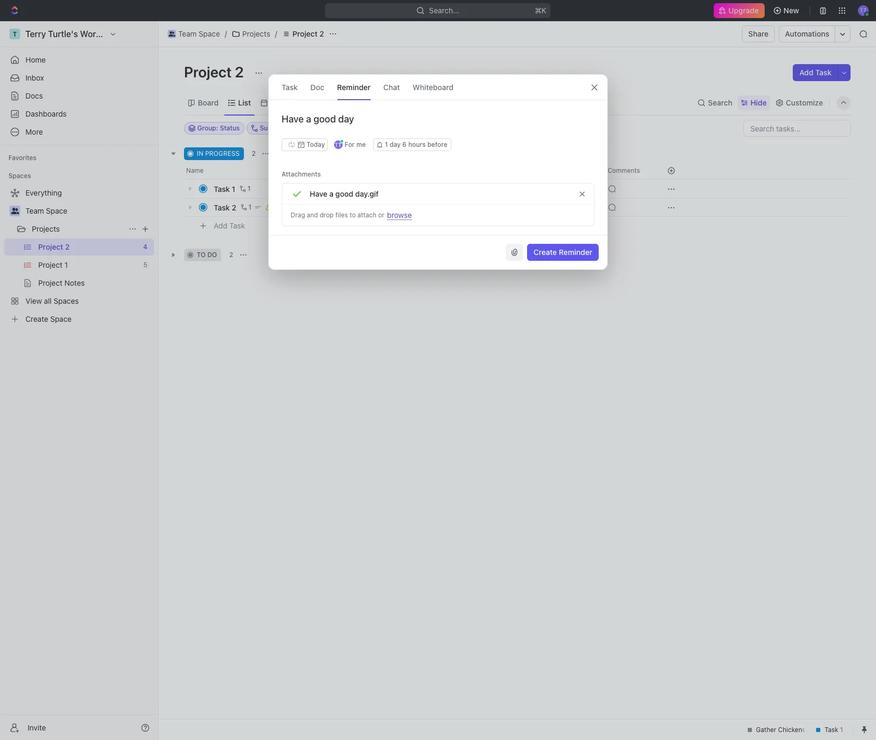 Task type: locate. For each thing, give the bounding box(es) containing it.
add for the add task button to the bottom
[[214, 221, 227, 230]]

1 horizontal spatial add task button
[[272, 147, 317, 160]]

add
[[800, 68, 814, 77], [285, 150, 297, 158], [214, 221, 227, 230]]

6
[[403, 141, 407, 149]]

0 vertical spatial to
[[350, 211, 356, 219]]

0 horizontal spatial project
[[184, 63, 232, 81]]

1 button for 1
[[237, 184, 252, 194]]

add task up customize
[[800, 68, 832, 77]]

1 vertical spatial team
[[25, 206, 44, 215]]

space
[[199, 29, 220, 38], [46, 206, 67, 215]]

0 horizontal spatial team
[[25, 206, 44, 215]]

inbox
[[25, 73, 44, 82]]

1 horizontal spatial space
[[199, 29, 220, 38]]

1 vertical spatial projects
[[32, 224, 60, 233]]

automations button
[[780, 26, 835, 42]]

home
[[25, 55, 46, 64]]

0 vertical spatial project
[[293, 29, 318, 38]]

add up 'attachments'
[[285, 150, 297, 158]]

reminder up gantt "link"
[[337, 82, 371, 92]]

dialog
[[268, 74, 608, 270]]

projects link
[[229, 28, 273, 40], [32, 221, 124, 238]]

create reminder
[[534, 248, 593, 257]]

projects
[[242, 29, 270, 38], [32, 224, 60, 233]]

1
[[385, 141, 388, 149], [232, 184, 235, 193], [248, 185, 251, 193], [249, 203, 252, 211]]

have
[[310, 189, 327, 198]]

to left the 'do'
[[197, 251, 206, 259]]

0 horizontal spatial team space
[[25, 206, 67, 215]]

drag
[[291, 211, 305, 219]]

in
[[197, 150, 203, 158]]

project
[[293, 29, 318, 38], [184, 63, 232, 81]]

team space link
[[165, 28, 223, 40], [25, 203, 152, 220]]

1 horizontal spatial project
[[293, 29, 318, 38]]

0 vertical spatial add task
[[800, 68, 832, 77]]

1 horizontal spatial /
[[275, 29, 277, 38]]

1 vertical spatial team space link
[[25, 203, 152, 220]]

0 vertical spatial projects
[[242, 29, 270, 38]]

1 vertical spatial add
[[285, 150, 297, 158]]

to inside drag and drop files to attach or browse
[[350, 211, 356, 219]]

0 horizontal spatial to
[[197, 251, 206, 259]]

task up task 2
[[214, 184, 230, 193]]

gantt link
[[358, 95, 380, 110]]

⌘k
[[535, 6, 547, 15]]

customize
[[786, 98, 823, 107]]

1 horizontal spatial add task
[[285, 150, 313, 158]]

1 horizontal spatial team
[[178, 29, 197, 38]]

2
[[320, 29, 324, 38], [235, 63, 244, 81], [252, 150, 256, 158], [232, 203, 236, 212], [229, 251, 233, 259]]

1 vertical spatial projects link
[[32, 221, 124, 238]]

team space inside sidebar navigation
[[25, 206, 67, 215]]

today button
[[282, 138, 328, 151]]

1 horizontal spatial reminder
[[559, 248, 593, 257]]

tree containing team space
[[4, 185, 154, 328]]

0 vertical spatial team space link
[[165, 28, 223, 40]]

add task button up customize
[[793, 64, 838, 81]]

team inside sidebar navigation
[[25, 206, 44, 215]]

in progress
[[197, 150, 240, 158]]

a
[[329, 189, 334, 198]]

reminder right create
[[559, 248, 593, 257]]

1 horizontal spatial team space
[[178, 29, 220, 38]]

0 vertical spatial user group image
[[169, 31, 175, 37]]

1 day 6 hours before button
[[373, 138, 451, 151]]

0 vertical spatial 1 button
[[237, 184, 252, 194]]

search...
[[429, 6, 460, 15]]

1 horizontal spatial add
[[285, 150, 297, 158]]

0 horizontal spatial user group image
[[11, 208, 19, 214]]

task up calendar at the left of the page
[[282, 82, 298, 92]]

1 right task 2
[[249, 203, 252, 211]]

team
[[178, 29, 197, 38], [25, 206, 44, 215]]

task up customize
[[816, 68, 832, 77]]

for
[[345, 141, 355, 149]]

1 vertical spatial space
[[46, 206, 67, 215]]

upgrade
[[729, 6, 759, 15]]

search button
[[694, 95, 736, 110]]

to right files
[[350, 211, 356, 219]]

0 horizontal spatial project 2
[[184, 63, 247, 81]]

1 vertical spatial project
[[184, 63, 232, 81]]

add task down the today
[[285, 150, 313, 158]]

2 horizontal spatial add task button
[[793, 64, 838, 81]]

0 horizontal spatial projects link
[[32, 221, 124, 238]]

0 vertical spatial add
[[800, 68, 814, 77]]

0 horizontal spatial add task button
[[209, 220, 249, 232]]

tree
[[4, 185, 154, 328]]

0 horizontal spatial space
[[46, 206, 67, 215]]

1 button right task 1
[[237, 184, 252, 194]]

dashboards link
[[4, 106, 154, 123]]

add task down task 2
[[214, 221, 245, 230]]

add task button down task 2
[[209, 220, 249, 232]]

attach
[[358, 211, 377, 219]]

0 horizontal spatial add
[[214, 221, 227, 230]]

1 horizontal spatial user group image
[[169, 31, 175, 37]]

team space
[[178, 29, 220, 38], [25, 206, 67, 215]]

upgrade link
[[714, 3, 765, 18]]

1 horizontal spatial projects link
[[229, 28, 273, 40]]

0 horizontal spatial add task
[[214, 221, 245, 230]]

add down task 2
[[214, 221, 227, 230]]

2 vertical spatial add
[[214, 221, 227, 230]]

add task button up 'attachments'
[[272, 147, 317, 160]]

1 vertical spatial team space
[[25, 206, 67, 215]]

customize button
[[772, 95, 826, 110]]

invite
[[28, 723, 46, 732]]

1 vertical spatial add task button
[[272, 147, 317, 160]]

and
[[307, 211, 318, 219]]

to
[[350, 211, 356, 219], [197, 251, 206, 259]]

docs link
[[4, 88, 154, 105]]

1 horizontal spatial to
[[350, 211, 356, 219]]

2 vertical spatial add task
[[214, 221, 245, 230]]

1 vertical spatial user group image
[[11, 208, 19, 214]]

today
[[307, 141, 325, 149]]

1 vertical spatial reminder
[[559, 248, 593, 257]]

gantt
[[360, 98, 380, 107]]

add task
[[800, 68, 832, 77], [285, 150, 313, 158], [214, 221, 245, 230]]

1 button
[[237, 184, 252, 194], [238, 202, 253, 213]]

progress
[[205, 150, 240, 158]]

day.gif
[[355, 189, 379, 198]]

chat button
[[383, 75, 400, 100]]

1 left day
[[385, 141, 388, 149]]

hide button
[[738, 95, 770, 110]]

1 button right task 2
[[238, 202, 253, 213]]

0 horizontal spatial projects
[[32, 224, 60, 233]]

task
[[816, 68, 832, 77], [282, 82, 298, 92], [299, 150, 313, 158], [214, 184, 230, 193], [214, 203, 230, 212], [229, 221, 245, 230]]

before
[[428, 141, 448, 149]]

0 horizontal spatial reminder
[[337, 82, 371, 92]]

add up customize
[[800, 68, 814, 77]]

projects link inside tree
[[32, 221, 124, 238]]

0 vertical spatial project 2
[[293, 29, 324, 38]]

1 horizontal spatial projects
[[242, 29, 270, 38]]

reminder inside "button"
[[559, 248, 593, 257]]

dashboards
[[25, 109, 67, 118]]

/
[[225, 29, 227, 38], [275, 29, 277, 38]]

2 vertical spatial add task button
[[209, 220, 249, 232]]

0 horizontal spatial /
[[225, 29, 227, 38]]

project 2
[[293, 29, 324, 38], [184, 63, 247, 81]]

calendar
[[271, 98, 302, 107]]

task inside dialog
[[282, 82, 298, 92]]

0 vertical spatial reminder
[[337, 82, 371, 92]]

user group image inside sidebar navigation
[[11, 208, 19, 214]]

task down task 1
[[214, 203, 230, 212]]

add task button
[[793, 64, 838, 81], [272, 147, 317, 160], [209, 220, 249, 232]]

hide
[[751, 98, 767, 107]]

me
[[356, 141, 366, 149]]

2 horizontal spatial add
[[800, 68, 814, 77]]

task down task 2
[[229, 221, 245, 230]]

attachments
[[282, 170, 321, 178]]

1 vertical spatial 1 button
[[238, 202, 253, 213]]

reminder
[[337, 82, 371, 92], [559, 248, 593, 257]]

whiteboard button
[[413, 75, 454, 100]]

add for the add task button to the top
[[800, 68, 814, 77]]

hours
[[408, 141, 426, 149]]

sidebar navigation
[[0, 21, 159, 741]]

user group image
[[169, 31, 175, 37], [11, 208, 19, 214]]



Task type: vqa. For each thing, say whether or not it's contained in the screenshot.
grid containing Budget
no



Task type: describe. For each thing, give the bounding box(es) containing it.
doc
[[311, 82, 324, 92]]

1 horizontal spatial project 2
[[293, 29, 324, 38]]

project 2 link
[[279, 28, 327, 40]]

favorites
[[8, 154, 36, 162]]

spaces
[[8, 172, 31, 180]]

0 vertical spatial team
[[178, 29, 197, 38]]

reminder button
[[337, 75, 371, 100]]

1 vertical spatial to
[[197, 251, 206, 259]]

Search tasks... text field
[[744, 120, 850, 136]]

search
[[708, 98, 733, 107]]

to do
[[197, 251, 217, 259]]

1 inside dropdown button
[[385, 141, 388, 149]]

projects inside sidebar navigation
[[32, 224, 60, 233]]

for me
[[345, 141, 366, 149]]

do
[[207, 251, 217, 259]]

task 1
[[214, 184, 235, 193]]

share
[[749, 29, 769, 38]]

task 2
[[214, 203, 236, 212]]

Reminder na﻿me or type '/' for commands text field
[[269, 113, 607, 138]]

home link
[[4, 51, 154, 68]]

tt
[[335, 142, 342, 148]]

inbox link
[[4, 69, 154, 86]]

day
[[390, 141, 401, 149]]

docs
[[25, 91, 43, 100]]

board
[[198, 98, 219, 107]]

list
[[238, 98, 251, 107]]

list link
[[236, 95, 251, 110]]

1 vertical spatial project 2
[[184, 63, 247, 81]]

tree inside sidebar navigation
[[4, 185, 154, 328]]

doc button
[[311, 75, 324, 100]]

new
[[784, 6, 799, 15]]

task down the today
[[299, 150, 313, 158]]

good
[[335, 189, 353, 198]]

2 / from the left
[[275, 29, 277, 38]]

0 vertical spatial projects link
[[229, 28, 273, 40]]

create reminder button
[[527, 244, 599, 261]]

1 horizontal spatial team space link
[[165, 28, 223, 40]]

dialog containing task
[[268, 74, 608, 270]]

0 vertical spatial space
[[199, 29, 220, 38]]

chat
[[383, 82, 400, 92]]

create
[[534, 248, 557, 257]]

user group image inside team space 'link'
[[169, 31, 175, 37]]

automations
[[785, 29, 830, 38]]

1 right task 1
[[248, 185, 251, 193]]

1 day 6 hours before
[[385, 141, 448, 149]]

2 horizontal spatial add task
[[800, 68, 832, 77]]

drag and drop files to attach or browse
[[291, 210, 412, 219]]

whiteboard
[[413, 82, 454, 92]]

0 vertical spatial add task button
[[793, 64, 838, 81]]

drop
[[320, 211, 334, 219]]

favorites button
[[4, 152, 41, 164]]

1 up task 2
[[232, 184, 235, 193]]

1 button for 2
[[238, 202, 253, 213]]

calendar link
[[269, 95, 302, 110]]

new button
[[769, 2, 806, 19]]

board link
[[196, 95, 219, 110]]

0 vertical spatial team space
[[178, 29, 220, 38]]

table link
[[320, 95, 341, 110]]

task button
[[282, 75, 298, 100]]

browse
[[387, 210, 412, 219]]

1 / from the left
[[225, 29, 227, 38]]

files
[[336, 211, 348, 219]]

share button
[[742, 25, 775, 42]]

table
[[322, 98, 341, 107]]

or
[[378, 211, 385, 219]]

have a good day.gif
[[310, 189, 379, 198]]

1 vertical spatial add task
[[285, 150, 313, 158]]

space inside sidebar navigation
[[46, 206, 67, 215]]

0 horizontal spatial team space link
[[25, 203, 152, 220]]



